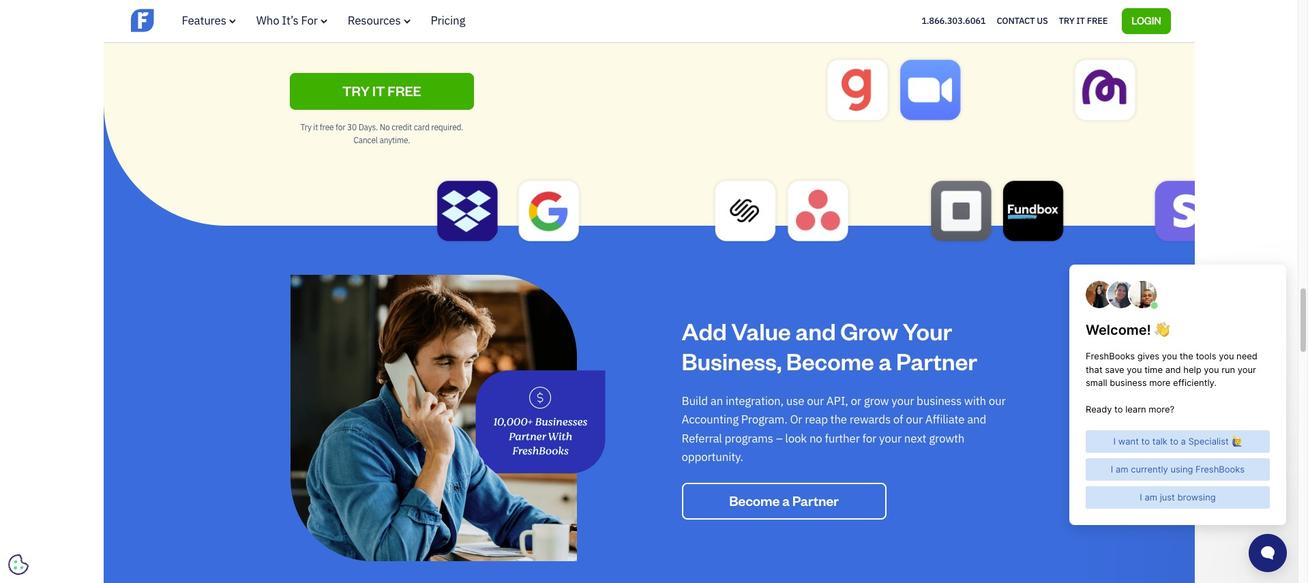 Task type: vqa. For each thing, say whether or not it's contained in the screenshot.
invoice template link
no



Task type: describe. For each thing, give the bounding box(es) containing it.
integration,
[[726, 394, 784, 409]]

become a partner
[[729, 492, 839, 510]]

cancel
[[354, 135, 378, 145]]

1.866.303.6061
[[922, 15, 986, 26]]

required.
[[431, 122, 464, 132]]

of
[[894, 412, 904, 427]]

login link
[[1123, 8, 1171, 34]]

business inside build an integration, use our api, or grow your business with our accounting program. or reap the rewards of our affiliate and referral programs – look no further for your next growth opportunity.
[[917, 394, 962, 409]]

a inside add value and grow your business, become a partner
[[879, 346, 892, 376]]

program.
[[742, 412, 788, 427]]

try for try it free
[[1059, 15, 1075, 26]]

streamline
[[548, 0, 602, 1]]

free
[[320, 122, 334, 132]]

card
[[414, 122, 430, 132]]

contact
[[997, 15, 1035, 26]]

api,
[[827, 394, 849, 409]]

features link
[[182, 13, 236, 28]]

and inside build an integration, use our api, or grow your business with our accounting program. or reap the rewards of our affiliate and referral programs – look no further for your next growth opportunity.
[[968, 412, 987, 427]]

work
[[605, 0, 630, 1]]

look
[[785, 431, 807, 446]]

1 vertical spatial a
[[783, 492, 790, 510]]

build
[[682, 394, 708, 409]]

add value and grow your business, become a partner
[[682, 316, 978, 376]]

try it free
[[343, 82, 422, 100]]

and right the teams
[[443, 4, 462, 19]]

understand
[[615, 4, 673, 19]]

features
[[182, 13, 226, 28]]

grow
[[841, 316, 899, 346]]

who it's for link
[[256, 13, 327, 28]]

us
[[1037, 15, 1048, 26]]

for for free
[[336, 122, 346, 132]]

1 horizontal spatial our
[[906, 412, 923, 427]]

and down the streamline
[[560, 4, 579, 19]]

growth
[[929, 431, 965, 446]]

and inside add value and grow your business, become a partner
[[796, 316, 836, 346]]

days.
[[359, 122, 378, 132]]

partner with freshbooks image
[[290, 275, 606, 561]]

1 vertical spatial your
[[892, 394, 914, 409]]

rewards
[[850, 412, 891, 427]]

grow
[[864, 394, 889, 409]]

programs
[[725, 431, 774, 446]]

keep
[[381, 4, 406, 19]]

free
[[1087, 15, 1108, 26]]

no
[[810, 431, 823, 446]]

it for free
[[1077, 15, 1085, 26]]

build an integration, use our api, or grow your business with our accounting program. or reap the rewards of our affiliate and referral programs – look no further for your next growth opportunity.
[[682, 394, 1006, 465]]

business.
[[315, 23, 363, 38]]

it's
[[282, 13, 299, 28]]

cookie preferences image
[[8, 555, 29, 575]]

who
[[256, 13, 279, 28]]

try it free
[[1059, 15, 1108, 26]]

referral
[[682, 431, 722, 446]]

anytime.
[[380, 135, 410, 145]]

resources link
[[348, 13, 410, 28]]

become a partner link
[[682, 483, 887, 520]]

next
[[905, 431, 927, 446]]



Task type: locate. For each thing, give the bounding box(es) containing it.
our right with
[[989, 394, 1006, 409]]

partner
[[897, 346, 978, 376], [793, 492, 839, 510]]

2 vertical spatial for
[[863, 431, 877, 446]]

our
[[807, 394, 824, 409], [989, 394, 1006, 409], [906, 412, 923, 427]]

1 horizontal spatial business
[[917, 394, 962, 409]]

to streamline work for business owners, keep teams and clients connected, and better understand your business.
[[290, 0, 673, 38]]

try it free for 30 days. no credit card required. cancel anytime.
[[301, 122, 464, 145]]

it
[[1077, 15, 1085, 26], [313, 122, 318, 132]]

1 vertical spatial business
[[917, 394, 962, 409]]

or
[[790, 412, 803, 427]]

a
[[879, 346, 892, 376], [783, 492, 790, 510]]

for
[[632, 0, 646, 1], [336, 122, 346, 132], [863, 431, 877, 446]]

teams
[[408, 4, 440, 19]]

a down –
[[783, 492, 790, 510]]

0 vertical spatial try
[[1059, 15, 1075, 26]]

your up of
[[892, 394, 914, 409]]

your
[[903, 316, 952, 346]]

0 vertical spatial partner
[[897, 346, 978, 376]]

cookie consent banner dialog
[[10, 416, 215, 573]]

further
[[825, 431, 860, 446]]

accounting
[[682, 412, 739, 427]]

login
[[1132, 14, 1162, 26]]

0 vertical spatial become
[[787, 346, 874, 376]]

affiliate
[[926, 412, 965, 427]]

0 horizontal spatial business
[[290, 4, 335, 19]]

add
[[682, 316, 727, 346]]

1 horizontal spatial it
[[1077, 15, 1085, 26]]

1 vertical spatial it
[[313, 122, 318, 132]]

your right who on the top left of the page
[[290, 23, 313, 38]]

it
[[372, 82, 385, 100]]

1 horizontal spatial partner
[[897, 346, 978, 376]]

owners,
[[338, 4, 378, 19]]

resources
[[348, 13, 401, 28]]

business
[[290, 4, 335, 19], [917, 394, 962, 409]]

0 vertical spatial business
[[290, 4, 335, 19]]

become up api,
[[787, 346, 874, 376]]

free
[[388, 82, 422, 100]]

a up grow
[[879, 346, 892, 376]]

try for try it free for 30 days. no credit card required. cancel anytime.
[[301, 122, 312, 132]]

0 horizontal spatial our
[[807, 394, 824, 409]]

try it free link
[[1059, 12, 1108, 30]]

for inside to streamline work for business owners, keep teams and clients connected, and better understand your business.
[[632, 0, 646, 1]]

the
[[831, 412, 847, 427]]

2 horizontal spatial for
[[863, 431, 877, 446]]

connected,
[[500, 4, 557, 19]]

business inside to streamline work for business owners, keep teams and clients connected, and better understand your business.
[[290, 4, 335, 19]]

reap
[[805, 412, 828, 427]]

0 horizontal spatial a
[[783, 492, 790, 510]]

better
[[581, 4, 612, 19]]

0 horizontal spatial for
[[336, 122, 346, 132]]

your
[[290, 23, 313, 38], [892, 394, 914, 409], [879, 431, 902, 446]]

0 horizontal spatial it
[[313, 122, 318, 132]]

partner up with
[[897, 346, 978, 376]]

2 vertical spatial your
[[879, 431, 902, 446]]

or
[[851, 394, 862, 409]]

no
[[380, 122, 390, 132]]

try
[[343, 82, 370, 100]]

it inside try it free for 30 days. no credit card required. cancel anytime.
[[313, 122, 318, 132]]

and left grow
[[796, 316, 836, 346]]

your inside to streamline work for business owners, keep teams and clients connected, and better understand your business.
[[290, 23, 313, 38]]

0 vertical spatial a
[[879, 346, 892, 376]]

try inside try it free for 30 days. no credit card required. cancel anytime.
[[301, 122, 312, 132]]

2 horizontal spatial our
[[989, 394, 1006, 409]]

contact us
[[997, 15, 1048, 26]]

who it's for
[[256, 13, 318, 28]]

1 horizontal spatial for
[[632, 0, 646, 1]]

for down rewards on the right of the page
[[863, 431, 877, 446]]

for
[[301, 13, 318, 28]]

contact us link
[[997, 12, 1048, 30]]

try left free
[[301, 122, 312, 132]]

pricing
[[431, 13, 465, 28]]

1 horizontal spatial become
[[787, 346, 874, 376]]

1 vertical spatial try
[[301, 122, 312, 132]]

for inside try it free for 30 days. no credit card required. cancel anytime.
[[336, 122, 346, 132]]

business up affiliate in the right of the page
[[917, 394, 962, 409]]

–
[[776, 431, 783, 446]]

credit
[[392, 122, 412, 132]]

1 horizontal spatial a
[[879, 346, 892, 376]]

0 vertical spatial for
[[632, 0, 646, 1]]

it for free
[[313, 122, 318, 132]]

30
[[347, 122, 357, 132]]

our right of
[[906, 412, 923, 427]]

1 vertical spatial become
[[729, 492, 780, 510]]

try
[[1059, 15, 1075, 26], [301, 122, 312, 132]]

our up reap
[[807, 394, 824, 409]]

value
[[732, 316, 791, 346]]

partner inside add value and grow your business, become a partner
[[897, 346, 978, 376]]

for inside build an integration, use our api, or grow your business with our accounting program. or reap the rewards of our affiliate and referral programs – look no further for your next growth opportunity.
[[863, 431, 877, 446]]

an
[[711, 394, 723, 409]]

use
[[786, 394, 805, 409]]

your down of
[[879, 431, 902, 446]]

1 vertical spatial partner
[[793, 492, 839, 510]]

1 horizontal spatial try
[[1059, 15, 1075, 26]]

0 horizontal spatial become
[[729, 492, 780, 510]]

become down opportunity.
[[729, 492, 780, 510]]

and
[[443, 4, 462, 19], [560, 4, 579, 19], [796, 316, 836, 346], [968, 412, 987, 427]]

become inside add value and grow your business, become a partner
[[787, 346, 874, 376]]

become
[[787, 346, 874, 376], [729, 492, 780, 510]]

0 horizontal spatial try
[[301, 122, 312, 132]]

partner down no
[[793, 492, 839, 510]]

0 vertical spatial your
[[290, 23, 313, 38]]

clients
[[464, 4, 498, 19]]

1.866.303.6061 link
[[922, 15, 986, 26]]

try it free link
[[290, 73, 474, 110]]

and down with
[[968, 412, 987, 427]]

pricing link
[[431, 13, 465, 28]]

0 horizontal spatial partner
[[793, 492, 839, 510]]

freshbooks logo image
[[131, 7, 236, 33]]

0 vertical spatial it
[[1077, 15, 1085, 26]]

1 vertical spatial for
[[336, 122, 346, 132]]

business,
[[682, 346, 782, 376]]

with
[[965, 394, 987, 409]]

opportunity.
[[682, 450, 744, 465]]

for up understand
[[632, 0, 646, 1]]

try right us on the top
[[1059, 15, 1075, 26]]

business up business.
[[290, 4, 335, 19]]

for for work
[[632, 0, 646, 1]]

for left 30
[[336, 122, 346, 132]]

to
[[535, 0, 545, 1]]



